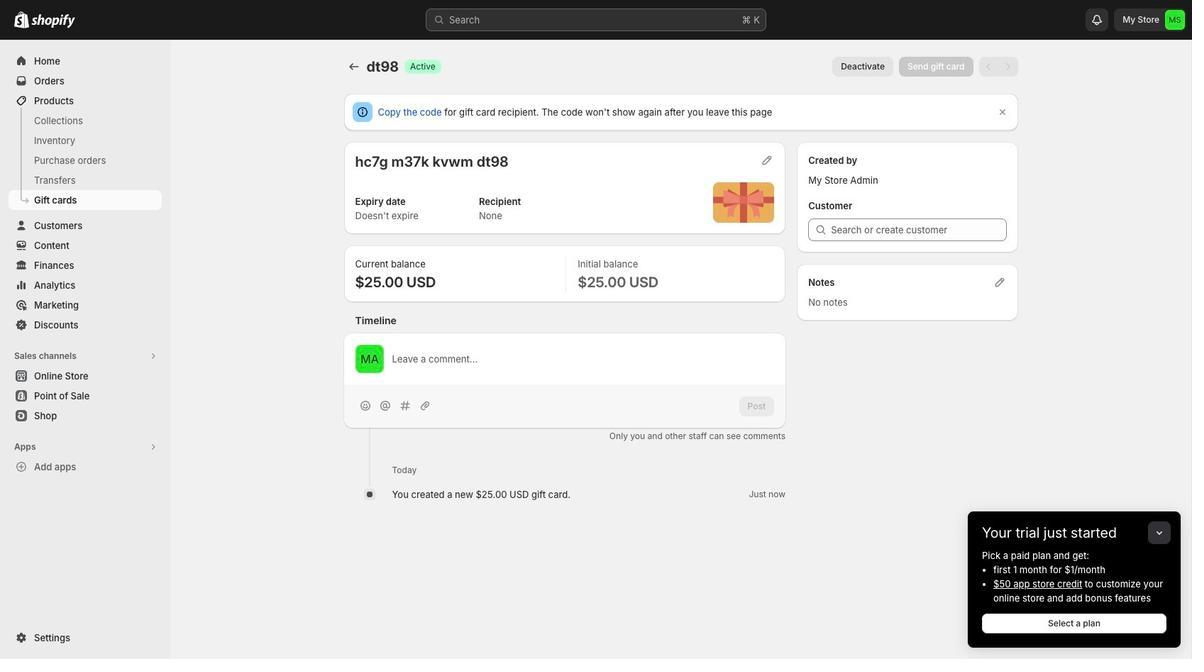 Task type: vqa. For each thing, say whether or not it's contained in the screenshot.
right SHOPIFY image
yes



Task type: describe. For each thing, give the bounding box(es) containing it.
next image
[[1001, 60, 1015, 74]]

my store image
[[1165, 10, 1185, 30]]

Leave a comment... text field
[[392, 352, 774, 366]]



Task type: locate. For each thing, give the bounding box(es) containing it.
1 horizontal spatial shopify image
[[31, 14, 75, 28]]

avatar with initials m a image
[[355, 345, 384, 373]]

Search or create customer text field
[[831, 219, 1006, 241]]

shopify image
[[14, 11, 29, 28], [31, 14, 75, 28]]

0 horizontal spatial shopify image
[[14, 11, 29, 28]]

previous image
[[982, 60, 996, 74]]



